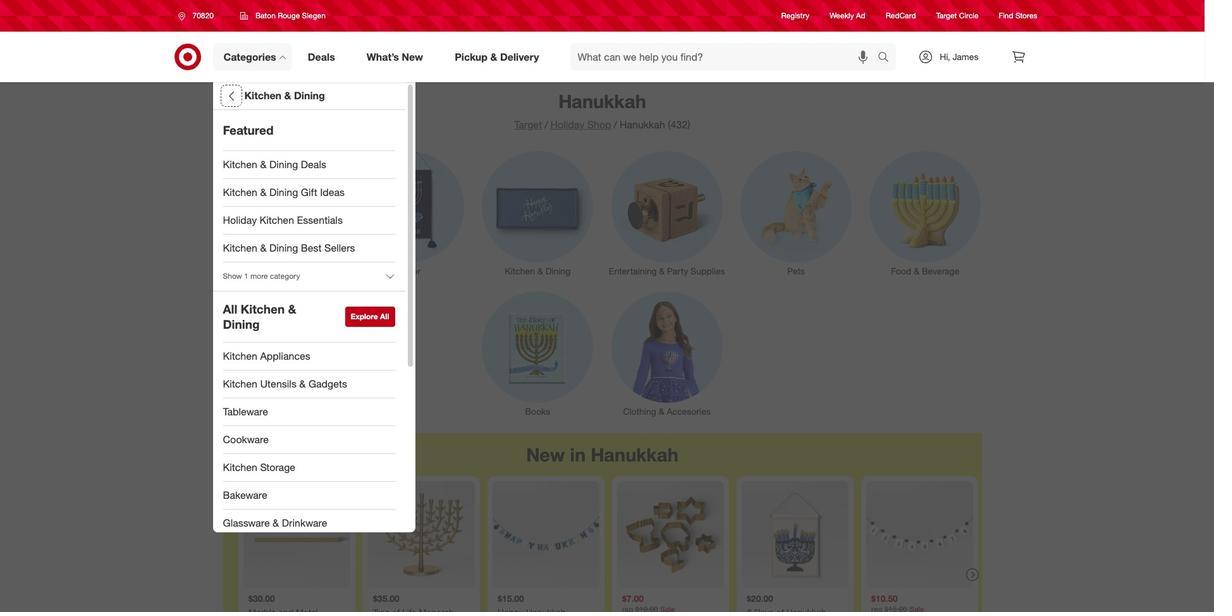 Task type: locate. For each thing, give the bounding box(es) containing it.
weekly ad
[[830, 11, 866, 21]]

kitchen appliances link
[[213, 343, 405, 370]]

rouge
[[278, 11, 300, 20]]

target circle
[[937, 11, 979, 21]]

hi, james
[[940, 51, 979, 62]]

$10.50
[[872, 594, 898, 604]]

target left circle
[[937, 11, 957, 21]]

registry link
[[782, 10, 810, 21]]

target
[[937, 11, 957, 21], [515, 118, 542, 131]]

1 vertical spatial deals
[[301, 158, 326, 171]]

books link
[[473, 289, 603, 418]]

food & beverage link
[[861, 149, 990, 278]]

weekly
[[830, 11, 854, 21]]

category
[[270, 272, 300, 281]]

clothing & accesories link
[[603, 289, 732, 418]]

&
[[491, 50, 498, 63], [284, 89, 291, 102], [260, 158, 267, 171], [260, 186, 267, 199], [260, 242, 267, 254], [280, 266, 286, 276], [538, 266, 543, 276], [659, 266, 665, 276], [914, 266, 920, 276], [288, 302, 296, 316], [299, 377, 306, 390], [659, 406, 665, 417], [273, 517, 279, 529]]

redcard link
[[886, 10, 916, 21]]

deals inside 'link'
[[308, 50, 335, 63]]

$7.00
[[622, 594, 644, 604]]

siegen
[[302, 11, 326, 20]]

kitchen & dining gift ideas link
[[213, 179, 405, 207]]

0 horizontal spatial holiday
[[223, 214, 257, 227]]

all inside all kitchen & dining
[[223, 302, 237, 316]]

what's new link
[[356, 43, 439, 71]]

holiday kitchen essentials link
[[213, 207, 405, 235]]

gadgets
[[309, 377, 347, 390]]

kitchen inside all kitchen & dining
[[241, 302, 285, 316]]

all right explore
[[380, 312, 389, 321]]

marble and metal menorah holder gold - threshold™ image
[[243, 482, 350, 589]]

0 horizontal spatial new
[[402, 50, 423, 63]]

0 vertical spatial hanukkah
[[559, 90, 647, 113]]

utensils
[[260, 377, 297, 390]]

What can we help you find? suggestions appear below search field
[[570, 43, 881, 71]]

target left holiday shop link
[[515, 118, 542, 131]]

0 horizontal spatial /
[[545, 118, 548, 131]]

/ right shop
[[614, 118, 617, 131]]

storage
[[260, 461, 296, 474]]

search button
[[873, 43, 903, 73]]

$35.00
[[373, 594, 399, 604]]

ideas
[[320, 186, 345, 199]]

new inside "carousel" region
[[526, 444, 565, 466]]

1 vertical spatial target
[[515, 118, 542, 131]]

$15.00
[[498, 594, 524, 604]]

70820 button
[[170, 4, 227, 27]]

hanukkah up shop
[[559, 90, 647, 113]]

1 horizontal spatial target
[[937, 11, 957, 21]]

carousel region
[[223, 433, 982, 612]]

happy hanukkah garland - threshold™ image
[[493, 482, 599, 589]]

$7.00 link
[[617, 482, 724, 612]]

0 horizontal spatial target
[[515, 118, 542, 131]]

0 horizontal spatial kitchen & dining
[[245, 89, 325, 102]]

what's new
[[367, 50, 423, 63]]

kitchen & dining
[[245, 89, 325, 102], [505, 266, 571, 276]]

bakeware
[[223, 489, 268, 501]]

deals link
[[297, 43, 351, 71]]

8 days of hanukkah garland - threshold™ image
[[866, 482, 973, 589]]

baton
[[256, 11, 276, 20]]

glassware & drinkware
[[223, 517, 327, 529]]

deals up gift
[[301, 158, 326, 171]]

new right what's
[[402, 50, 423, 63]]

entertaining
[[609, 266, 657, 276]]

cookware link
[[213, 426, 405, 454]]

1 vertical spatial holiday
[[223, 214, 257, 227]]

hanukkah down clothing in the bottom of the page
[[591, 444, 679, 466]]

1 vertical spatial kitchen & dining
[[505, 266, 571, 276]]

1 horizontal spatial new
[[526, 444, 565, 466]]

deals down the siegen
[[308, 50, 335, 63]]

hanukkah inside "carousel" region
[[591, 444, 679, 466]]

registry
[[782, 11, 810, 21]]

show 1 more category button
[[213, 263, 405, 290]]

dining inside all kitchen & dining
[[223, 317, 260, 331]]

kitchen & dining link
[[473, 149, 603, 278]]

target circle link
[[937, 10, 979, 21]]

find stores link
[[999, 10, 1038, 21]]

delivery
[[500, 50, 539, 63]]

hanukkah left (432)
[[620, 118, 665, 131]]

$20.00
[[747, 594, 773, 604]]

/ right the target 'link'
[[545, 118, 548, 131]]

all
[[223, 302, 237, 316], [380, 312, 389, 321]]

all down show
[[223, 302, 237, 316]]

1 horizontal spatial holiday
[[551, 118, 585, 131]]

0 horizontal spatial all
[[223, 302, 237, 316]]

entertaining & party supplies
[[609, 266, 725, 276]]

target link
[[515, 118, 542, 131]]

1 vertical spatial new
[[526, 444, 565, 466]]

0 vertical spatial holiday
[[551, 118, 585, 131]]

holiday
[[551, 118, 585, 131], [223, 214, 257, 227]]

find stores
[[999, 11, 1038, 21]]

$30.00
[[248, 594, 275, 604]]

0 vertical spatial target
[[937, 11, 957, 21]]

2 / from the left
[[614, 118, 617, 131]]

holiday down 'kitchen & dining gift ideas'
[[223, 214, 257, 227]]

new left in
[[526, 444, 565, 466]]

1 horizontal spatial kitchen & dining
[[505, 266, 571, 276]]

show 1 more category
[[223, 272, 300, 281]]

gift
[[301, 186, 317, 199]]

james
[[953, 51, 979, 62]]

best
[[301, 242, 322, 254]]

kitchen & dining deals
[[223, 158, 326, 171]]

2 vertical spatial hanukkah
[[591, 444, 679, 466]]

0 vertical spatial deals
[[308, 50, 335, 63]]

categories
[[224, 50, 276, 63]]

show
[[223, 272, 242, 281]]

kitchen utensils & gadgets
[[223, 377, 347, 390]]

decor link
[[344, 149, 473, 278]]

/
[[545, 118, 548, 131], [614, 118, 617, 131]]

0 vertical spatial kitchen & dining
[[245, 89, 325, 102]]

decor
[[397, 266, 421, 276]]

tableware link
[[213, 398, 405, 426]]

shop
[[588, 118, 612, 131]]

1 horizontal spatial /
[[614, 118, 617, 131]]

70820
[[193, 11, 214, 20]]

holiday left shop
[[551, 118, 585, 131]]



Task type: describe. For each thing, give the bounding box(es) containing it.
kitchen utensils & gadgets link
[[213, 370, 405, 398]]

menorahs & candles link
[[215, 149, 344, 278]]

candles
[[288, 266, 321, 276]]

stores
[[1016, 11, 1038, 21]]

accesories
[[667, 406, 711, 417]]

clothing
[[623, 406, 657, 417]]

cookware
[[223, 433, 269, 446]]

(432)
[[668, 118, 691, 131]]

kitchen & dining gift ideas
[[223, 186, 345, 199]]

kitchen & dining best sellers
[[223, 242, 355, 254]]

menorahs & candles
[[238, 266, 321, 276]]

holiday kitchen essentials
[[223, 214, 343, 227]]

appliances
[[260, 350, 311, 362]]

& inside all kitchen & dining
[[288, 302, 296, 316]]

target inside target circle link
[[937, 11, 957, 21]]

pickup
[[455, 50, 488, 63]]

pets link
[[732, 149, 861, 278]]

what's
[[367, 50, 399, 63]]

food & beverage
[[892, 266, 960, 276]]

$30.00 link
[[243, 482, 350, 612]]

all kitchen & dining
[[223, 302, 296, 331]]

tree of life menorah gold - threshold™ image
[[368, 482, 475, 589]]

kitchen storage link
[[213, 454, 405, 482]]

featured
[[223, 123, 274, 137]]

ad
[[857, 11, 866, 21]]

new in hanukkah
[[526, 444, 679, 466]]

holiday inside 'hanukkah target / holiday shop / hanukkah (432)'
[[551, 118, 585, 131]]

1 horizontal spatial all
[[380, 312, 389, 321]]

explore
[[351, 312, 378, 321]]

weekly ad link
[[830, 10, 866, 21]]

target inside 'hanukkah target / holiday shop / hanukkah (432)'
[[515, 118, 542, 131]]

$35.00 link
[[368, 482, 475, 612]]

hi,
[[940, 51, 951, 62]]

1 vertical spatial hanukkah
[[620, 118, 665, 131]]

more
[[251, 272, 268, 281]]

essentials
[[297, 214, 343, 227]]

drinkware
[[282, 517, 327, 529]]

kitchen appliances
[[223, 350, 311, 362]]

1 / from the left
[[545, 118, 548, 131]]

categories link
[[213, 43, 292, 71]]

in
[[570, 444, 586, 466]]

kitchen & dining best sellers link
[[213, 235, 405, 263]]

kitchen storage
[[223, 461, 296, 474]]

pickup & delivery
[[455, 50, 539, 63]]

pickup & delivery link
[[444, 43, 555, 71]]

menorahs
[[238, 266, 278, 276]]

entertaining & party supplies link
[[603, 149, 732, 278]]

0 vertical spatial new
[[402, 50, 423, 63]]

food
[[892, 266, 912, 276]]

circle
[[960, 11, 979, 21]]

explore all
[[351, 312, 389, 321]]

supplies
[[691, 266, 725, 276]]

clothing & accesories
[[623, 406, 711, 417]]

party
[[668, 266, 689, 276]]

tableware
[[223, 405, 268, 418]]

sellers
[[325, 242, 355, 254]]

books
[[525, 406, 551, 417]]

beverage
[[922, 266, 960, 276]]

redcard
[[886, 11, 916, 21]]

$20.00 link
[[742, 482, 849, 612]]

baton rouge siegen
[[256, 11, 326, 20]]

$10.50 link
[[866, 482, 973, 612]]

search
[[873, 52, 903, 64]]

8 days of hanukkah interactive wall hanging - threshold™ image
[[742, 482, 849, 589]]

glassware & drinkware link
[[213, 510, 405, 537]]

glassware
[[223, 517, 270, 529]]

baton rouge siegen button
[[232, 4, 334, 27]]

6pc hanukkah cookie cutter set - threshold™ image
[[617, 482, 724, 589]]

pets
[[788, 266, 805, 276]]

holiday shop link
[[551, 118, 612, 131]]

explore all link
[[345, 307, 395, 327]]



Task type: vqa. For each thing, say whether or not it's contained in the screenshot.
the left it
no



